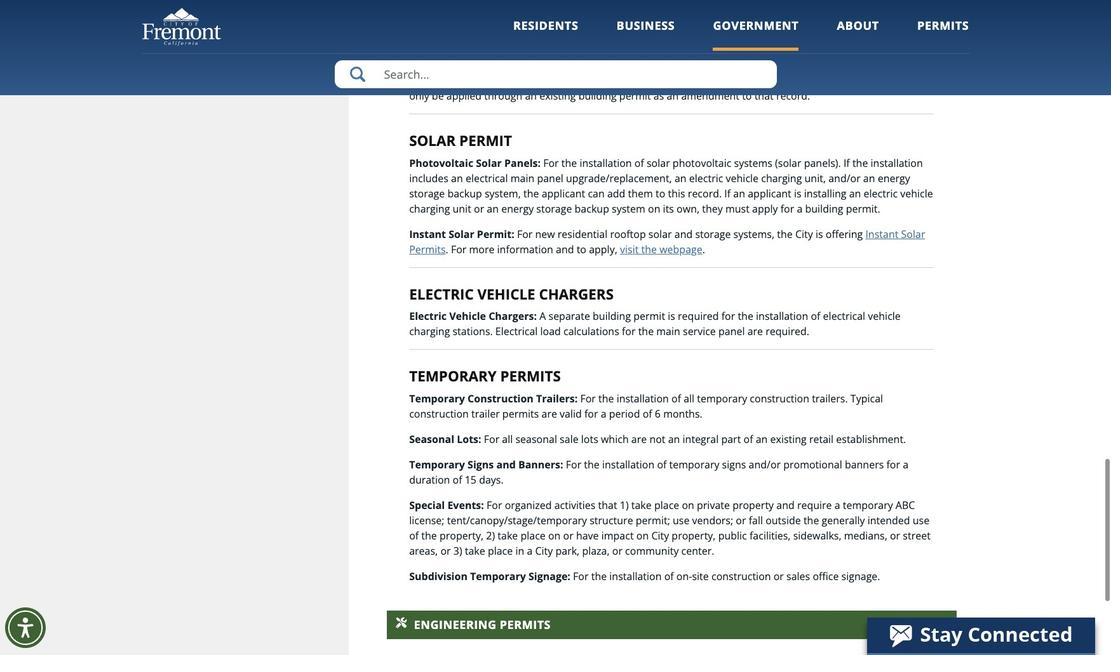 Task type: vqa. For each thing, say whether or not it's contained in the screenshot.


Task type: describe. For each thing, give the bounding box(es) containing it.
banners
[[845, 458, 884, 472]]

building inside a separate building permit is required for the installation of electrical vehicle charging stations. electrical load calculations for the main service panel are required.
[[593, 310, 631, 324]]

is inside a separate building permit is required for the installation of electrical vehicle charging stations. electrical load calculations for the main service panel are required.
[[668, 310, 675, 324]]

. for more information and to apply, visit the webpage .
[[446, 242, 705, 256]]

1)
[[620, 499, 629, 513]]

system
[[612, 202, 646, 216]]

an inside ammrs can only be applied as an amendment to a building permit.
[[829, 33, 841, 47]]

0 horizontal spatial as
[[555, 74, 566, 88]]

government
[[713, 18, 799, 33]]

the down instant solar permit: for new residential rooftop solar and storage systems, the city is offering
[[642, 242, 657, 256]]

the left service
[[638, 325, 654, 339]]

tent/canopy/stage/temporary
[[447, 514, 587, 528]]

2 horizontal spatial a
[[828, 74, 834, 88]]

electric
[[409, 310, 447, 324]]

1 vertical spatial energy
[[501, 202, 534, 216]]

the right systems,
[[777, 227, 793, 241]]

main inside a separate building permit is required for the installation of electrical vehicle charging stations. electrical load calculations for the main service panel are required.
[[657, 325, 680, 339]]

and up webpage
[[675, 227, 693, 241]]

0 vertical spatial storage
[[409, 187, 445, 201]]

street
[[903, 529, 931, 543]]

plan
[[689, 74, 709, 88]]

permit:
[[477, 227, 515, 241]]

tab list containing solar permit
[[387, 0, 957, 640]]

0 horizontal spatial place
[[488, 544, 513, 558]]

building inside ammrs can only be applied as an amendment to a building permit.
[[409, 48, 447, 62]]

1 vertical spatial existing
[[771, 433, 807, 447]]

subdivision
[[409, 570, 468, 584]]

not
[[650, 433, 666, 447]]

the right panels: at the top
[[562, 156, 577, 170]]

be inside ammrs can only be applied as an amendment to a building permit.
[[764, 33, 776, 47]]

can inside the a revision is defined as a change to an approved plan after it has been issued. a revision record can only be applied through an existing building permit as an amendment to that record.
[[910, 74, 927, 88]]

electrical inside a separate building permit is required for the installation of electrical vehicle charging stations. electrical load calculations for the main service panel are required.
[[823, 310, 866, 324]]

solar
[[409, 131, 456, 151]]

apply
[[752, 202, 778, 216]]

a right in
[[527, 544, 533, 558]]

banners:
[[518, 458, 563, 472]]

valid
[[560, 407, 582, 421]]

includes
[[409, 171, 449, 185]]

for inside 'for the installation of all temporary construction trailers. typical construction trailer permits are valid for a period of 6 months.'
[[580, 392, 596, 406]]

and up days.
[[497, 458, 516, 472]]

days.
[[479, 473, 504, 487]]

and inside for organized activities that 1) take place on private property and require a temporary abc license; tent/canopy/stage/temporary structure permit; use vendors; or fall outside the generally intended use of the property, 2) take place on or have impact on city property, public facilities, sidewalks, medians, or street areas, or 3) take place in a city park, plaza, or community center.
[[777, 499, 795, 513]]

require
[[797, 499, 832, 513]]

medians,
[[844, 529, 888, 543]]

a for a revision is defined as a change to an approved plan after it has been issued. a revision record can only be applied through an existing building permit as an amendment to that record.
[[458, 74, 464, 88]]

a inside the for the installation of solar photovoltaic systems (solar panels). if the installation includes an electrical main panel upgrade/replacement, an electric vehicle charging unit, and/or an energy storage backup system, the applicant can add them to this record. if an applicant is installing an electric vehicle charging unit or an energy storage backup system on its own, they must apply for a building permit.
[[797, 202, 803, 216]]

months.
[[664, 407, 703, 421]]

in
[[516, 544, 524, 558]]

tools image
[[395, 617, 408, 630]]

installation inside "for the installation of temporary signs and/or promotional banners for a duration of 15 days."
[[602, 458, 655, 472]]

webpage
[[660, 242, 703, 256]]

the right system,
[[524, 187, 539, 201]]

only inside the a revision is defined as a change to an approved plan after it has been issued. a revision record can only be applied through an existing building permit as an amendment to that record.
[[409, 89, 429, 103]]

ammrs
[[683, 33, 719, 47]]

events:
[[448, 499, 484, 513]]

temporary inside 'for the installation of all temporary construction trailers. typical construction trailer permits are valid for a period of 6 months.'
[[697, 392, 747, 406]]

panels).
[[804, 156, 841, 170]]

for organized activities that 1) take place on private property and require a temporary abc license; tent/canopy/stage/temporary structure permit; use vendors; or fall outside the generally intended use of the property, 2) take place on or have impact on city property, public facilities, sidewalks, medians, or street areas, or 3) take place in a city park, plaza, or community center.
[[409, 499, 931, 558]]

for right required
[[722, 310, 735, 324]]

on up community
[[637, 529, 649, 543]]

seasonal
[[516, 433, 557, 447]]

1 vertical spatial city
[[652, 529, 669, 543]]

solar for instant solar permits
[[901, 227, 926, 241]]

promotional
[[784, 458, 842, 472]]

all inside 'for the installation of all temporary construction trailers. typical construction trailer permits are valid for a period of 6 months.'
[[684, 392, 695, 406]]

systems,
[[734, 227, 775, 241]]

temporary construction trailers:
[[409, 392, 578, 406]]

or left 3) at left
[[441, 544, 451, 558]]

required.
[[766, 325, 810, 339]]

a inside "for the installation of temporary signs and/or promotional banners for a duration of 15 days."
[[903, 458, 909, 472]]

1 vertical spatial charging
[[409, 202, 450, 216]]

for new
[[517, 227, 555, 241]]

unit
[[453, 202, 471, 216]]

or down "intended"
[[890, 529, 901, 543]]

defined
[[517, 74, 553, 88]]

for inside the for the installation of solar photovoltaic systems (solar panels). if the installation includes an electrical main panel upgrade/replacement, an electric vehicle charging unit, and/or an energy storage backup system, the applicant can add them to this record. if an applicant is installing an electric vehicle charging unit or an energy storage backup system on its own, they must apply for a building permit.
[[543, 156, 559, 170]]

for inside "for the installation of temporary signs and/or promotional banners for a duration of 15 days."
[[887, 458, 900, 472]]

rooftop
[[610, 227, 646, 241]]

visit the webpage link
[[620, 242, 703, 256]]

1 horizontal spatial as
[[654, 89, 664, 103]]

1 revision from the left
[[467, 74, 504, 88]]

2 horizontal spatial storage
[[695, 227, 731, 241]]

are inside 'for the installation of all temporary construction trailers. typical construction trailer permits are valid for a period of 6 months.'
[[542, 407, 557, 421]]

change
[[577, 74, 611, 88]]

electrical inside the for the installation of solar photovoltaic systems (solar panels). if the installation includes an electrical main panel upgrade/replacement, an electric vehicle charging unit, and/or an energy storage backup system, the applicant can add them to this record. if an applicant is installing an electric vehicle charging unit or an energy storage backup system on its own, they must apply for a building permit.
[[466, 171, 508, 185]]

engineering
[[414, 618, 497, 633]]

1 vertical spatial backup
[[575, 202, 609, 216]]

1 horizontal spatial place
[[521, 529, 546, 543]]

upgrade/replacement,
[[566, 171, 672, 185]]

charging inside a separate building permit is required for the installation of electrical vehicle charging stations. electrical load calculations for the main service panel are required.
[[409, 325, 450, 339]]

or down impact
[[612, 544, 623, 558]]

for inside 'for the installation of all temporary construction trailers. typical construction trailer permits are valid for a period of 6 months.'
[[585, 407, 598, 421]]

that inside for organized activities that 1) take place on private property and require a temporary abc license; tent/canopy/stage/temporary structure permit; use vendors; or fall outside the generally intended use of the property, 2) take place on or have impact on city property, public facilities, sidewalks, medians, or street areas, or 3) take place in a city park, plaza, or community center.
[[598, 499, 617, 513]]

engineering permits
[[414, 618, 551, 633]]

they
[[702, 202, 723, 216]]

have
[[576, 529, 599, 543]]

2 vertical spatial temporary
[[470, 570, 526, 584]]

for right calculations
[[622, 325, 636, 339]]

the down require
[[804, 514, 819, 528]]

installing
[[804, 187, 847, 201]]

1 vertical spatial electric
[[864, 187, 898, 201]]

record. inside the a revision is defined as a change to an approved plan after it has been issued. a revision record can only be applied through an existing building permit as an amendment to that record.
[[776, 89, 810, 103]]

2 vertical spatial are
[[632, 433, 647, 447]]

must
[[726, 202, 750, 216]]

subdivision temporary signage: for the installation of on-site construction or sales office signage.
[[409, 570, 880, 584]]

0 vertical spatial charging
[[761, 171, 802, 185]]

intended
[[868, 514, 910, 528]]

solar permit
[[409, 131, 512, 151]]

system,
[[485, 187, 521, 201]]

chargers
[[539, 284, 614, 304]]

for the installation of temporary signs and/or promotional banners for a duration of 15 days.
[[409, 458, 909, 487]]

electric vehicle chargers:
[[409, 310, 537, 324]]

1 horizontal spatial take
[[498, 529, 518, 543]]

approved
[[641, 74, 686, 88]]

special events:
[[409, 499, 487, 513]]

to inside the for the installation of solar photovoltaic systems (solar panels). if the installation includes an electrical main panel upgrade/replacement, an electric vehicle charging unit, and/or an energy storage backup system, the applicant can add them to this record. if an applicant is installing an electric vehicle charging unit or an energy storage backup system on its own, they must apply for a building permit.
[[656, 187, 666, 201]]

vehicle
[[449, 310, 486, 324]]

photovoltaic solar panels:
[[409, 156, 543, 170]]

1 horizontal spatial storage
[[537, 202, 572, 216]]

2 horizontal spatial city
[[796, 227, 813, 241]]

or up park,
[[563, 529, 574, 543]]

issued.
[[792, 74, 825, 88]]

record. inside the for the installation of solar photovoltaic systems (solar panels). if the installation includes an electrical main panel upgrade/replacement, an electric vehicle charging unit, and/or an energy storage backup system, the applicant can add them to this record. if an applicant is installing an electric vehicle charging unit or an energy storage backup system on its own, they must apply for a building permit.
[[688, 187, 722, 201]]

0 vertical spatial electric
[[689, 171, 723, 185]]

temporary inside for organized activities that 1) take place on private property and require a temporary abc license; tent/canopy/stage/temporary structure permit; use vendors; or fall outside the generally intended use of the property, 2) take place on or have impact on city property, public facilities, sidewalks, medians, or street areas, or 3) take place in a city park, plaza, or community center.
[[843, 499, 893, 513]]

temporary
[[409, 367, 497, 386]]

the inside "for the installation of temporary signs and/or promotional banners for a duration of 15 days."
[[584, 458, 600, 472]]

its
[[663, 202, 674, 216]]

temporary for for the installation of all temporary construction trailers. typical construction trailer permits are valid for a period of 6 months.
[[409, 392, 465, 406]]

permits link
[[918, 18, 969, 51]]

a revision is defined as a change to an approved plan after it has been issued. a revision record can only be applied through an existing building permit as an amendment to that record.
[[409, 74, 927, 103]]

as inside ammrs can only be applied as an amendment to a building permit.
[[816, 33, 827, 47]]

or left sales
[[774, 570, 784, 584]]

lots
[[581, 433, 598, 447]]

to inside ammrs can only be applied as an amendment to a building permit.
[[905, 33, 915, 47]]

1 vertical spatial vehicle
[[901, 187, 933, 201]]

permit inside a separate building permit is required for the installation of electrical vehicle charging stations. electrical load calculations for the main service panel are required.
[[634, 310, 665, 324]]

a separate building permit is required for the installation of electrical vehicle charging stations. electrical load calculations for the main service panel are required.
[[409, 310, 901, 339]]

offering
[[826, 227, 863, 241]]

is left offering
[[816, 227, 823, 241]]

0 horizontal spatial all
[[502, 433, 513, 447]]

signs
[[468, 458, 494, 472]]

to down residential
[[577, 242, 587, 256]]

2 vertical spatial permits
[[500, 618, 551, 633]]

vehicle inside a separate building permit is required for the installation of electrical vehicle charging stations. electrical load calculations for the main service panel are required.
[[868, 310, 901, 324]]

generally
[[822, 514, 865, 528]]

0 vertical spatial permits
[[918, 18, 969, 33]]

residents
[[513, 18, 579, 33]]

the right required
[[738, 310, 754, 324]]

through
[[484, 89, 522, 103]]

on up park,
[[548, 529, 561, 543]]

permit;
[[636, 514, 670, 528]]

0 vertical spatial backup
[[448, 187, 482, 201]]

stations.
[[453, 325, 493, 339]]

seasonal lots: for all seasonal sale lots which are not an integral part of an existing retail establishment.
[[409, 433, 906, 447]]

a inside ammrs can only be applied as an amendment to a building permit.
[[917, 33, 923, 47]]

service
[[683, 325, 716, 339]]

2 . from the left
[[703, 242, 705, 256]]

electric vehicle chargers
[[409, 284, 614, 304]]

permit
[[459, 131, 512, 151]]

trailers.
[[812, 392, 848, 406]]

required
[[678, 310, 719, 324]]



Task type: locate. For each thing, give the bounding box(es) containing it.
0 vertical spatial construction
[[750, 392, 810, 406]]

for right lots:
[[484, 433, 500, 447]]

amendment
[[844, 33, 902, 47], [681, 89, 740, 103]]

for inside "for the installation of temporary signs and/or promotional banners for a duration of 15 days."
[[566, 458, 582, 472]]

integral
[[683, 433, 719, 447]]

0 vertical spatial amendment
[[844, 33, 902, 47]]

0 vertical spatial energy
[[878, 171, 910, 185]]

sales
[[787, 570, 810, 584]]

0 vertical spatial vehicle
[[726, 171, 759, 185]]

panel
[[537, 171, 564, 185], [719, 325, 745, 339]]

1 horizontal spatial electric
[[864, 187, 898, 201]]

1 horizontal spatial main
[[657, 325, 680, 339]]

temporary signs and banners:
[[409, 458, 566, 472]]

permit. inside ammrs can only be applied as an amendment to a building permit.
[[450, 48, 484, 62]]

property
[[733, 499, 774, 513]]

add
[[607, 187, 626, 201]]

signage:
[[529, 570, 571, 584]]

as
[[816, 33, 827, 47], [555, 74, 566, 88], [654, 89, 664, 103]]

vendors;
[[692, 514, 733, 528]]

construction for for the installation of all temporary construction trailers. typical construction trailer permits are valid for a period of 6 months.
[[409, 407, 469, 421]]

6
[[655, 407, 661, 421]]

0 vertical spatial record.
[[776, 89, 810, 103]]

all down permits
[[502, 433, 513, 447]]

panels:
[[505, 156, 541, 170]]

facilities,
[[750, 529, 791, 543]]

1 vertical spatial permits
[[409, 242, 446, 256]]

temporary
[[697, 392, 747, 406], [669, 458, 720, 472], [843, 499, 893, 513]]

0 horizontal spatial applied
[[447, 89, 482, 103]]

permit left required
[[634, 310, 665, 324]]

method
[[469, 33, 509, 47]]

storage down they
[[695, 227, 731, 241]]

building inside the a revision is defined as a change to an approved plan after it has been issued. a revision record can only be applied through an existing building permit as an amendment to that record.
[[579, 89, 617, 103]]

for right banners
[[887, 458, 900, 472]]

the right panels).
[[853, 156, 868, 170]]

instant solar permit: for new residential rooftop solar and storage systems, the city is offering
[[409, 227, 866, 241]]

permits inside instant solar permits
[[409, 242, 446, 256]]

the inside 'for the installation of all temporary construction trailers. typical construction trailer permits are valid for a period of 6 months.'
[[599, 392, 614, 406]]

0 horizontal spatial amendment
[[681, 89, 740, 103]]

a down alternative
[[458, 74, 464, 88]]

0 vertical spatial as
[[816, 33, 827, 47]]

and/or inside "for the installation of temporary signs and/or promotional banners for a duration of 15 days."
[[749, 458, 781, 472]]

special
[[409, 499, 445, 513]]

only down revision:
[[409, 89, 429, 103]]

that inside the a revision is defined as a change to an approved plan after it has been issued. a revision record can only be applied through an existing building permit as an amendment to that record.
[[755, 89, 774, 103]]

for down park,
[[573, 570, 589, 584]]

amendment inside the a revision is defined as a change to an approved plan after it has been issued. a revision record can only be applied through an existing building permit as an amendment to that record.
[[681, 89, 740, 103]]

signage.
[[842, 570, 880, 584]]

temporary up part
[[697, 392, 747, 406]]

park,
[[556, 544, 580, 558]]

1 horizontal spatial record.
[[776, 89, 810, 103]]

been
[[765, 74, 789, 88]]

that down has
[[755, 89, 774, 103]]

0 horizontal spatial and/or
[[511, 33, 546, 47]]

0 horizontal spatial revision
[[467, 74, 504, 88]]

of inside a separate building permit is required for the installation of electrical vehicle charging stations. electrical load calculations for the main service panel are required.
[[811, 310, 821, 324]]

separate
[[549, 310, 590, 324]]

and/or inside the for the installation of solar photovoltaic systems (solar panels). if the installation includes an electrical main panel upgrade/replacement, an electric vehicle charging unit, and/or an energy storage backup system, the applicant can add them to this record. if an applicant is installing an electric vehicle charging unit or an energy storage backup system on its own, they must apply for a building permit.
[[829, 171, 861, 185]]

revision up through
[[467, 74, 504, 88]]

2 horizontal spatial and/or
[[829, 171, 861, 185]]

a inside 'for the installation of all temporary construction trailers. typical construction trailer permits are valid for a period of 6 months.'
[[601, 407, 607, 421]]

0 vertical spatial main
[[511, 171, 535, 185]]

are inside a separate building permit is required for the installation of electrical vehicle charging stations. electrical load calculations for the main service panel are required.
[[748, 325, 763, 339]]

construction for subdivision temporary signage: for the installation of on-site construction or sales office signage.
[[712, 570, 771, 584]]

2 horizontal spatial take
[[632, 499, 652, 513]]

permit down the approved at the right top of the page
[[619, 89, 651, 103]]

for right valid in the bottom of the page
[[585, 407, 598, 421]]

community
[[625, 544, 679, 558]]

0 vertical spatial electrical
[[466, 171, 508, 185]]

instant right offering
[[866, 227, 899, 241]]

trailers:
[[536, 392, 578, 406]]

2 horizontal spatial are
[[748, 325, 763, 339]]

construction left trailers. at the bottom right of the page
[[750, 392, 810, 406]]

revision:
[[409, 74, 458, 88]]

all up months.
[[684, 392, 695, 406]]

1 use from the left
[[673, 514, 690, 528]]

for left more
[[451, 242, 467, 256]]

to
[[905, 33, 915, 47], [614, 74, 623, 88], [742, 89, 752, 103], [656, 187, 666, 201], [577, 242, 587, 256]]

or left fall
[[736, 514, 746, 528]]

or right the "unit"
[[474, 202, 484, 216]]

to left permits link
[[905, 33, 915, 47]]

2 vertical spatial construction
[[712, 570, 771, 584]]

stay connected image
[[867, 618, 1094, 654]]

2 vertical spatial take
[[465, 544, 485, 558]]

are left required.
[[748, 325, 763, 339]]

the down plaza,
[[591, 570, 607, 584]]

(ammr):
[[638, 33, 681, 47]]

property, up 3) at left
[[440, 529, 484, 543]]

retail
[[810, 433, 834, 447]]

1 vertical spatial take
[[498, 529, 518, 543]]

1 vertical spatial permit.
[[846, 202, 881, 216]]

building down installing at the top of the page
[[805, 202, 844, 216]]

0 vertical spatial only
[[741, 33, 761, 47]]

2 vertical spatial temporary
[[843, 499, 893, 513]]

permits
[[503, 407, 539, 421]]

seasonal
[[409, 433, 454, 447]]

solar up "visit the webpage" link at right
[[649, 227, 672, 241]]

a up abc
[[903, 458, 909, 472]]

chargers:
[[489, 310, 537, 324]]

be inside the a revision is defined as a change to an approved plan after it has been issued. a revision record can only be applied through an existing building permit as an amendment to that record.
[[432, 89, 444, 103]]

tab list
[[387, 0, 957, 640]]

center.
[[682, 544, 715, 558]]

city down permit;
[[652, 529, 669, 543]]

1 horizontal spatial permits
[[500, 618, 551, 633]]

1 horizontal spatial panel
[[719, 325, 745, 339]]

amendment down plan
[[681, 89, 740, 103]]

signs
[[722, 458, 746, 472]]

construction up seasonal
[[409, 407, 469, 421]]

existing inside the a revision is defined as a change to an approved plan after it has been issued. a revision record can only be applied through an existing building permit as an amendment to that record.
[[540, 89, 576, 103]]

electric down photovoltaic
[[689, 171, 723, 185]]

be
[[764, 33, 776, 47], [432, 89, 444, 103]]

1 property, from the left
[[440, 529, 484, 543]]

0 vertical spatial if
[[844, 156, 850, 170]]

for inside the for the installation of solar photovoltaic systems (solar panels). if the installation includes an electrical main panel upgrade/replacement, an electric vehicle charging unit, and/or an energy storage backup system, the applicant can add them to this record. if an applicant is installing an electric vehicle charging unit or an energy storage backup system on its own, they must apply for a building permit.
[[781, 202, 794, 216]]

0 vertical spatial permit.
[[450, 48, 484, 62]]

use right permit;
[[673, 514, 690, 528]]

electric
[[689, 171, 723, 185], [864, 187, 898, 201]]

applied up issued.
[[778, 33, 814, 47]]

amendment inside ammrs can only be applied as an amendment to a building permit.
[[844, 33, 902, 47]]

0 horizontal spatial panel
[[537, 171, 564, 185]]

solar for instant solar permit: for new residential rooftop solar and storage systems, the city is offering
[[449, 227, 475, 241]]

use
[[673, 514, 690, 528], [913, 514, 930, 528]]

temporary down temporary
[[409, 392, 465, 406]]

solar inside the for the installation of solar photovoltaic systems (solar panels). if the installation includes an electrical main panel upgrade/replacement, an electric vehicle charging unit, and/or an energy storage backup system, the applicant can add them to this record. if an applicant is installing an electric vehicle charging unit or an energy storage backup system on its own, they must apply for a building permit.
[[647, 156, 670, 170]]

0 horizontal spatial applicant
[[542, 187, 585, 201]]

instant for instant solar permit: for new residential rooftop solar and storage systems, the city is offering
[[409, 227, 446, 241]]

and up outside
[[777, 499, 795, 513]]

visit
[[620, 242, 639, 256]]

1 vertical spatial solar
[[649, 227, 672, 241]]

electric right installing at the top of the page
[[864, 187, 898, 201]]

if right panels).
[[844, 156, 850, 170]]

1 horizontal spatial solar
[[476, 156, 502, 170]]

2 horizontal spatial can
[[910, 74, 927, 88]]

own,
[[677, 202, 700, 216]]

calculations
[[564, 325, 619, 339]]

place
[[654, 499, 679, 513], [521, 529, 546, 543], [488, 544, 513, 558]]

1 horizontal spatial energy
[[878, 171, 910, 185]]

0 horizontal spatial a
[[458, 74, 464, 88]]

storage up for new at left
[[537, 202, 572, 216]]

only inside ammrs can only be applied as an amendment to a building permit.
[[741, 33, 761, 47]]

and/or right method
[[511, 33, 546, 47]]

can left add
[[588, 187, 605, 201]]

permit. up offering
[[846, 202, 881, 216]]

building down change
[[579, 89, 617, 103]]

lots:
[[457, 433, 481, 447]]

solar
[[476, 156, 502, 170], [449, 227, 475, 241], [901, 227, 926, 241]]

be down revision:
[[432, 89, 444, 103]]

and/or up installing at the top of the page
[[829, 171, 861, 185]]

0 horizontal spatial take
[[465, 544, 485, 558]]

panel inside a separate building permit is required for the installation of electrical vehicle charging stations. electrical load calculations for the main service panel are required.
[[719, 325, 745, 339]]

2 use from the left
[[913, 514, 930, 528]]

can
[[722, 33, 739, 47], [910, 74, 927, 88], [588, 187, 605, 201]]

0 vertical spatial permit
[[619, 89, 651, 103]]

charging down "(solar"
[[761, 171, 802, 185]]

sale
[[560, 433, 579, 447]]

2 property, from the left
[[672, 529, 716, 543]]

to down it
[[742, 89, 752, 103]]

1 horizontal spatial amendment
[[844, 33, 902, 47]]

take right 3) at left
[[465, 544, 485, 558]]

is inside the for the installation of solar photovoltaic systems (solar panels). if the installation includes an electrical main panel upgrade/replacement, an electric vehicle charging unit, and/or an energy storage backup system, the applicant can add them to this record. if an applicant is installing an electric vehicle charging unit or an energy storage backup system on its own, they must apply for a building permit.
[[794, 187, 802, 201]]

0 vertical spatial temporary
[[409, 392, 465, 406]]

building down alternative
[[409, 48, 447, 62]]

. left more
[[446, 242, 448, 256]]

permit inside the a revision is defined as a change to an approved plan after it has been issued. a revision record can only be applied through an existing building permit as an amendment to that record.
[[619, 89, 651, 103]]

place down 2)
[[488, 544, 513, 558]]

0 vertical spatial are
[[748, 325, 763, 339]]

0 horizontal spatial solar
[[449, 227, 475, 241]]

property,
[[440, 529, 484, 543], [672, 529, 716, 543]]

permit. inside the for the installation of solar photovoltaic systems (solar panels). if the installation includes an electrical main panel upgrade/replacement, an electric vehicle charging unit, and/or an energy storage backup system, the applicant can add them to this record. if an applicant is installing an electric vehicle charging unit or an energy storage backup system on its own, they must apply for a building permit.
[[846, 202, 881, 216]]

to right change
[[614, 74, 623, 88]]

2 applicant from the left
[[748, 187, 792, 201]]

private
[[697, 499, 730, 513]]

for up valid in the bottom of the page
[[580, 392, 596, 406]]

installation inside 'for the installation of all temporary construction trailers. typical construction trailer permits are valid for a period of 6 months.'
[[617, 392, 669, 406]]

1 vertical spatial are
[[542, 407, 557, 421]]

applicant up apply
[[748, 187, 792, 201]]

1 horizontal spatial existing
[[771, 433, 807, 447]]

0 horizontal spatial instant
[[409, 227, 446, 241]]

2 revision from the left
[[837, 74, 874, 88]]

0 horizontal spatial that
[[598, 499, 617, 513]]

solar up 'them'
[[647, 156, 670, 170]]

place up in
[[521, 529, 546, 543]]

construction right site
[[712, 570, 771, 584]]

of inside for organized activities that 1) take place on private property and require a temporary abc license; tent/canopy/stage/temporary structure permit; use vendors; or fall outside the generally intended use of the property, 2) take place on or have impact on city property, public facilities, sidewalks, medians, or street areas, or 3) take place in a city park, plaza, or community center.
[[409, 529, 419, 543]]

that up structure
[[598, 499, 617, 513]]

1 vertical spatial construction
[[409, 407, 469, 421]]

on inside the for the installation of solar photovoltaic systems (solar panels). if the installation includes an electrical main panel upgrade/replacement, an electric vehicle charging unit, and/or an energy storage backup system, the applicant can add them to this record. if an applicant is installing an electric vehicle charging unit or an energy storage backup system on its own, they must apply for a building permit.
[[648, 202, 661, 216]]

is inside the a revision is defined as a change to an approved plan after it has been issued. a revision record can only be applied through an existing building permit as an amendment to that record.
[[507, 74, 514, 88]]

0 horizontal spatial existing
[[540, 89, 576, 103]]

and/or right signs
[[749, 458, 781, 472]]

for down the sale
[[566, 458, 582, 472]]

2 vertical spatial as
[[654, 89, 664, 103]]

for down days.
[[487, 499, 502, 513]]

a inside the a revision is defined as a change to an approved plan after it has been issued. a revision record can only be applied through an existing building permit as an amendment to that record.
[[569, 74, 574, 88]]

solar inside instant solar permits
[[901, 227, 926, 241]]

of inside the for the installation of solar photovoltaic systems (solar panels). if the installation includes an electrical main panel upgrade/replacement, an electric vehicle charging unit, and/or an energy storage backup system, the applicant can add them to this record. if an applicant is installing an electric vehicle charging unit or an energy storage backup system on its own, they must apply for a building permit.
[[635, 156, 644, 170]]

place up permit;
[[654, 499, 679, 513]]

2 vertical spatial vehicle
[[868, 310, 901, 324]]

for right panels: at the top
[[543, 156, 559, 170]]

has
[[746, 74, 763, 88]]

0 vertical spatial temporary
[[697, 392, 747, 406]]

for the installation of all temporary construction trailers. typical construction trailer permits are valid for a period of 6 months.
[[409, 392, 883, 421]]

panel right service
[[719, 325, 745, 339]]

on
[[648, 202, 661, 216], [682, 499, 694, 513], [548, 529, 561, 543], [637, 529, 649, 543]]

0 horizontal spatial city
[[535, 544, 553, 558]]

alternative method and/or material request (ammr):
[[409, 33, 683, 47]]

solar for photovoltaic solar panels:
[[476, 156, 502, 170]]

(solar
[[775, 156, 802, 170]]

0 horizontal spatial if
[[725, 187, 731, 201]]

systems
[[734, 156, 773, 170]]

1 vertical spatial temporary
[[669, 458, 720, 472]]

or inside the for the installation of solar photovoltaic systems (solar panels). if the installation includes an electrical main panel upgrade/replacement, an electric vehicle charging unit, and/or an energy storage backup system, the applicant can add them to this record. if an applicant is installing an electric vehicle charging unit or an energy storage backup system on its own, they must apply for a building permit.
[[474, 202, 484, 216]]

building up calculations
[[593, 310, 631, 324]]

only
[[741, 33, 761, 47], [409, 89, 429, 103]]

establishment.
[[836, 433, 906, 447]]

building inside the for the installation of solar photovoltaic systems (solar panels). if the installation includes an electrical main panel upgrade/replacement, an electric vehicle charging unit, and/or an energy storage backup system, the applicant can add them to this record. if an applicant is installing an electric vehicle charging unit or an energy storage backup system on its own, they must apply for a building permit.
[[805, 202, 844, 216]]

applied inside ammrs can only be applied as an amendment to a building permit.
[[778, 33, 814, 47]]

backup up residential
[[575, 202, 609, 216]]

1 . from the left
[[446, 242, 448, 256]]

a inside a separate building permit is required for the installation of electrical vehicle charging stations. electrical load calculations for the main service panel are required.
[[540, 310, 546, 324]]

15
[[465, 473, 477, 487]]

this
[[668, 187, 685, 201]]

can right ammrs
[[722, 33, 739, 47]]

2 horizontal spatial solar
[[901, 227, 926, 241]]

and/or
[[511, 33, 546, 47], [829, 171, 861, 185], [749, 458, 781, 472]]

instant inside instant solar permits
[[866, 227, 899, 241]]

2 vertical spatial charging
[[409, 325, 450, 339]]

on left its
[[648, 202, 661, 216]]

structure
[[590, 514, 633, 528]]

2 vertical spatial and/or
[[749, 458, 781, 472]]

can inside the for the installation of solar photovoltaic systems (solar panels). if the installation includes an electrical main panel upgrade/replacement, an electric vehicle charging unit, and/or an energy storage backup system, the applicant can add them to this record. if an applicant is installing an electric vehicle charging unit or an energy storage backup system on its own, they must apply for a building permit.
[[588, 187, 605, 201]]

1 horizontal spatial backup
[[575, 202, 609, 216]]

1 horizontal spatial electrical
[[823, 310, 866, 324]]

2 vertical spatial place
[[488, 544, 513, 558]]

0 horizontal spatial energy
[[501, 202, 534, 216]]

a for a separate building permit is required for the installation of electrical vehicle charging stations. electrical load calculations for the main service panel are required.
[[540, 310, 546, 324]]

1 horizontal spatial only
[[741, 33, 761, 47]]

license;
[[409, 514, 445, 528]]

is up through
[[507, 74, 514, 88]]

energy
[[878, 171, 910, 185], [501, 202, 534, 216]]

applicant up residential
[[542, 187, 585, 201]]

temporary inside "for the installation of temporary signs and/or promotional banners for a duration of 15 days."
[[669, 458, 720, 472]]

existing left retail
[[771, 433, 807, 447]]

main inside the for the installation of solar photovoltaic systems (solar panels). if the installation includes an electrical main panel upgrade/replacement, an electric vehicle charging unit, and/or an energy storage backup system, the applicant can add them to this record. if an applicant is installing an electric vehicle charging unit or an energy storage backup system on its own, they must apply for a building permit.
[[511, 171, 535, 185]]

electrical
[[496, 325, 538, 339]]

0 vertical spatial take
[[632, 499, 652, 513]]

business
[[617, 18, 675, 33]]

alternative
[[409, 33, 467, 47]]

1 horizontal spatial are
[[632, 433, 647, 447]]

activities
[[555, 499, 596, 513]]

2 vertical spatial can
[[588, 187, 605, 201]]

temporary down integral at the bottom of page
[[669, 458, 720, 472]]

revision
[[467, 74, 504, 88], [837, 74, 874, 88]]

construction
[[750, 392, 810, 406], [409, 407, 469, 421], [712, 570, 771, 584]]

2)
[[486, 529, 495, 543]]

0 horizontal spatial permit.
[[450, 48, 484, 62]]

Search text field
[[335, 60, 777, 88]]

photovoltaic
[[409, 156, 473, 170]]

1 vertical spatial storage
[[537, 202, 572, 216]]

can inside ammrs can only be applied as an amendment to a building permit.
[[722, 33, 739, 47]]

applied inside the a revision is defined as a change to an approved plan after it has been issued. a revision record can only be applied through an existing building permit as an amendment to that record.
[[447, 89, 482, 103]]

sidewalks,
[[793, 529, 842, 543]]

permits
[[918, 18, 969, 33], [409, 242, 446, 256], [500, 618, 551, 633]]

ammrs can only be applied as an amendment to a building permit.
[[409, 33, 923, 62]]

instant for instant solar permits
[[866, 227, 899, 241]]

on-
[[677, 570, 692, 584]]

0 horizontal spatial can
[[588, 187, 605, 201]]

2 horizontal spatial place
[[654, 499, 679, 513]]

part
[[722, 433, 741, 447]]

2 vertical spatial storage
[[695, 227, 731, 241]]

apply,
[[589, 242, 618, 256]]

1 horizontal spatial applicant
[[748, 187, 792, 201]]

permit.
[[450, 48, 484, 62], [846, 202, 881, 216]]

0 vertical spatial existing
[[540, 89, 576, 103]]

existing down search text field
[[540, 89, 576, 103]]

0 vertical spatial applied
[[778, 33, 814, 47]]

1 horizontal spatial can
[[722, 33, 739, 47]]

temporary down in
[[470, 570, 526, 584]]

0 vertical spatial panel
[[537, 171, 564, 185]]

0 vertical spatial and/or
[[511, 33, 546, 47]]

2 instant from the left
[[866, 227, 899, 241]]

after
[[712, 74, 734, 88]]

permits
[[500, 367, 561, 386]]

temporary up "intended"
[[843, 499, 893, 513]]

a right issued.
[[828, 74, 834, 88]]

and down residential
[[556, 242, 574, 256]]

0 horizontal spatial main
[[511, 171, 535, 185]]

about
[[837, 18, 879, 33]]

only up has
[[741, 33, 761, 47]]

as down the approved at the right top of the page
[[654, 89, 664, 103]]

1 horizontal spatial be
[[764, 33, 776, 47]]

on left private
[[682, 499, 694, 513]]

2 horizontal spatial as
[[816, 33, 827, 47]]

permit. down method
[[450, 48, 484, 62]]

record. down issued.
[[776, 89, 810, 103]]

1 vertical spatial if
[[725, 187, 731, 201]]

1 instant from the left
[[409, 227, 446, 241]]

installation inside a separate building permit is required for the installation of electrical vehicle charging stations. electrical load calculations for the main service panel are required.
[[756, 310, 808, 324]]

site
[[692, 570, 709, 584]]

1 horizontal spatial if
[[844, 156, 850, 170]]

1 applicant from the left
[[542, 187, 585, 201]]

the down the license;
[[422, 529, 437, 543]]

0 horizontal spatial backup
[[448, 187, 482, 201]]

backup up the "unit"
[[448, 187, 482, 201]]

panel inside the for the installation of solar photovoltaic systems (solar panels). if the installation includes an electrical main panel upgrade/replacement, an electric vehicle charging unit, and/or an energy storage backup system, the applicant can add them to this record. if an applicant is installing an electric vehicle charging unit or an energy storage backup system on its own, they must apply for a building permit.
[[537, 171, 564, 185]]

2 horizontal spatial permits
[[918, 18, 969, 33]]

1 vertical spatial be
[[432, 89, 444, 103]]

temporary
[[409, 392, 465, 406], [409, 458, 465, 472], [470, 570, 526, 584]]

is
[[507, 74, 514, 88], [794, 187, 802, 201], [816, 227, 823, 241], [668, 310, 675, 324]]

applied down revision:
[[447, 89, 482, 103]]

a up generally
[[835, 499, 840, 513]]

is left required
[[668, 310, 675, 324]]

0 horizontal spatial use
[[673, 514, 690, 528]]

for inside for organized activities that 1) take place on private property and require a temporary abc license; tent/canopy/stage/temporary structure permit; use vendors; or fall outside the generally intended use of the property, 2) take place on or have impact on city property, public facilities, sidewalks, medians, or street areas, or 3) take place in a city park, plaza, or community center.
[[487, 499, 502, 513]]

1 horizontal spatial that
[[755, 89, 774, 103]]

1 horizontal spatial a
[[540, 310, 546, 324]]

electrical
[[466, 171, 508, 185], [823, 310, 866, 324]]

temporary for for the installation of temporary signs and/or promotional banners for a duration of 15 days.
[[409, 458, 465, 472]]



